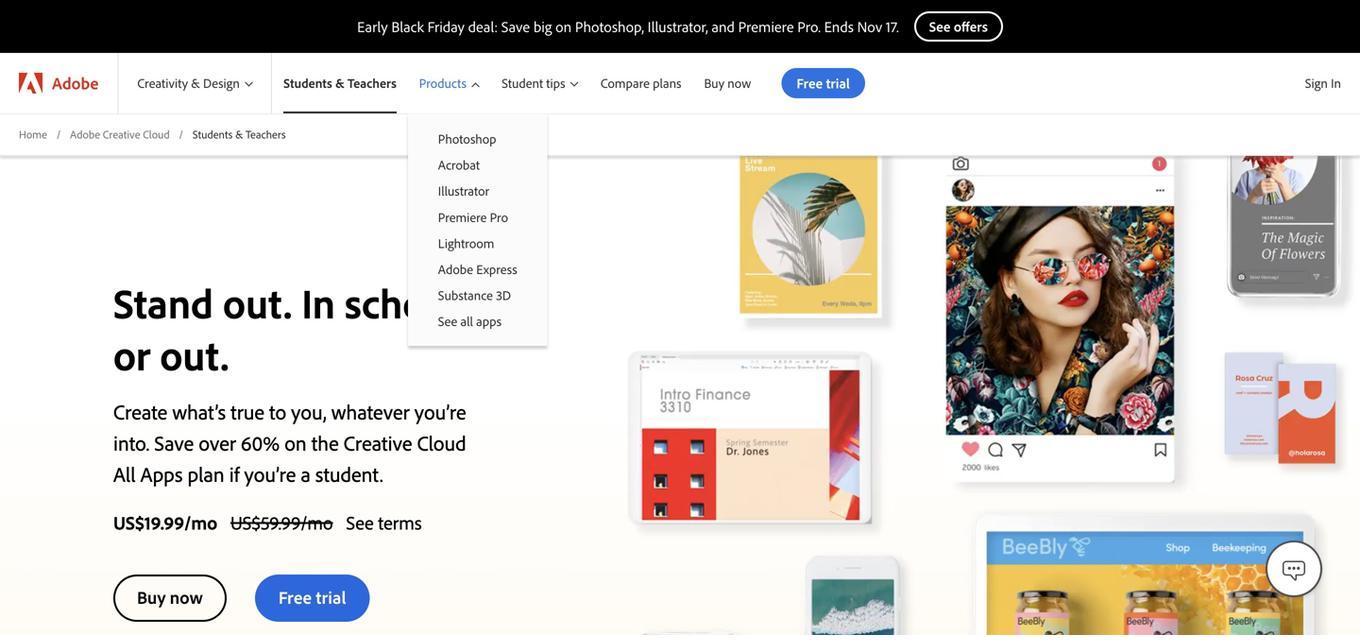 Task type: vqa. For each thing, say whether or not it's contained in the screenshot.
STUDENT
yes



Task type: locate. For each thing, give the bounding box(es) containing it.
sign in button
[[1302, 67, 1346, 99]]

see inside group
[[438, 313, 458, 330]]

0 horizontal spatial now
[[170, 586, 203, 608]]

1 horizontal spatial in
[[1332, 75, 1342, 91]]

adobe inside adobe express link
[[438, 261, 473, 277]]

adobe
[[52, 72, 99, 94], [70, 127, 100, 141], [438, 261, 473, 277]]

1 horizontal spatial creative
[[344, 429, 413, 456]]

1 horizontal spatial now
[[728, 75, 752, 91]]

premiere inside group
[[438, 209, 487, 225]]

save left big
[[502, 17, 530, 36]]

see for see all apps
[[438, 313, 458, 330]]

2 us$ from the left
[[231, 510, 261, 534]]

0 horizontal spatial you're
[[244, 461, 296, 487]]

premiere
[[739, 17, 794, 36], [438, 209, 487, 225]]

2 99 from the left
[[281, 510, 301, 534]]

buy now for bottommost buy now link
[[137, 586, 203, 608]]

1 horizontal spatial students
[[284, 75, 332, 91]]

see left terms
[[346, 510, 374, 534]]

0 vertical spatial see
[[438, 313, 458, 330]]

tips
[[547, 75, 566, 91]]

apps
[[476, 313, 502, 330]]

substance 3d
[[438, 287, 511, 303]]

0 horizontal spatial in
[[302, 276, 336, 329]]

lightroom
[[438, 235, 495, 251]]

premiere down the 'illustrator'
[[438, 209, 487, 225]]

0 horizontal spatial save
[[154, 429, 194, 456]]

now down and
[[728, 75, 752, 91]]

99
[[164, 510, 184, 534], [281, 510, 301, 534]]

0 vertical spatial cloud
[[143, 127, 170, 141]]

us$ down all
[[113, 510, 145, 534]]

cloud down the 'creativity'
[[143, 127, 170, 141]]

adobe up adobe creative cloud
[[52, 72, 99, 94]]

1 vertical spatial creative
[[344, 429, 413, 456]]

.
[[160, 510, 164, 534], [278, 510, 281, 534]]

3d
[[496, 287, 511, 303]]

1 horizontal spatial buy
[[705, 75, 725, 91]]

illustrator,
[[648, 17, 709, 36]]

trial
[[316, 586, 346, 608]]

you're right whatever
[[415, 398, 467, 425]]

teachers down creativity & design popup button
[[246, 127, 286, 141]]

0 vertical spatial premiere
[[739, 17, 794, 36]]

plan
[[188, 461, 225, 487]]

0 horizontal spatial .
[[160, 510, 164, 534]]

see left all at left
[[438, 313, 458, 330]]

see for see terms
[[346, 510, 374, 534]]

stand out. in school or out.
[[113, 276, 460, 381]]

& inside students & teachers link
[[335, 75, 345, 91]]

1 horizontal spatial 99
[[281, 510, 301, 534]]

buy now link
[[693, 53, 763, 113], [113, 574, 227, 622]]

99 right 59
[[281, 510, 301, 534]]

1 horizontal spatial /mo
[[301, 510, 333, 534]]

1 horizontal spatial you're
[[415, 398, 467, 425]]

in left school
[[302, 276, 336, 329]]

students
[[284, 75, 332, 91], [193, 127, 233, 141]]

creativity & design
[[137, 75, 240, 91]]

1 . from the left
[[160, 510, 164, 534]]

stand
[[113, 276, 214, 329]]

0 horizontal spatial us$
[[113, 510, 145, 534]]

0 vertical spatial teachers
[[348, 75, 397, 91]]

1 horizontal spatial see
[[438, 313, 458, 330]]

creative down the 'creativity'
[[103, 127, 140, 141]]

99 for 59
[[281, 510, 301, 534]]

buy now for buy now link to the right
[[705, 75, 752, 91]]

now down us$19.99 per month per license element
[[170, 586, 203, 608]]

/mo
[[184, 510, 217, 534], [301, 510, 333, 534]]

save inside create what's true to you, whatever you're into. save over 60% on the creative cloud all apps plan if you're a student.
[[154, 429, 194, 456]]

you're
[[415, 398, 467, 425], [244, 461, 296, 487]]

you're left 'a'
[[244, 461, 296, 487]]

sign
[[1306, 75, 1329, 91]]

students & teachers inside students & teachers link
[[284, 75, 397, 91]]

99 right 19
[[164, 510, 184, 534]]

create
[[113, 398, 168, 425]]

in
[[1332, 75, 1342, 91], [302, 276, 336, 329]]

teachers
[[348, 75, 397, 91], [246, 127, 286, 141]]

creative inside create what's true to you, whatever you're into. save over 60% on the creative cloud all apps plan if you're a student.
[[344, 429, 413, 456]]

buy for buy now link to the right
[[705, 75, 725, 91]]

1 vertical spatial premiere
[[438, 209, 487, 225]]

1 vertical spatial now
[[170, 586, 203, 608]]

1 vertical spatial students
[[193, 127, 233, 141]]

compare
[[601, 75, 650, 91]]

1 horizontal spatial buy now
[[705, 75, 752, 91]]

/mo right 19
[[184, 510, 217, 534]]

a
[[301, 461, 311, 487]]

0 horizontal spatial students
[[193, 127, 233, 141]]

0 horizontal spatial buy now link
[[113, 574, 227, 622]]

see
[[438, 313, 458, 330], [346, 510, 374, 534]]

0 vertical spatial buy now
[[705, 75, 752, 91]]

see all apps
[[438, 313, 502, 330]]

0 horizontal spatial /mo
[[184, 510, 217, 534]]

adobe inside adobe creative cloud link
[[70, 127, 100, 141]]

1 vertical spatial adobe
[[70, 127, 100, 141]]

0 vertical spatial save
[[502, 17, 530, 36]]

buy now down us$19.99 per month per license element
[[137, 586, 203, 608]]

0 horizontal spatial premiere
[[438, 209, 487, 225]]

2 . from the left
[[278, 510, 281, 534]]

& inside creativity & design popup button
[[191, 75, 200, 91]]

adobe for adobe
[[52, 72, 99, 94]]

over 60%
[[199, 429, 280, 456]]

1 us$ from the left
[[113, 510, 145, 534]]

now for buy now link to the right
[[728, 75, 752, 91]]

and
[[712, 17, 735, 36]]

1 horizontal spatial premiere
[[739, 17, 794, 36]]

compare plans link
[[590, 53, 693, 113]]

cloud inside adobe creative cloud link
[[143, 127, 170, 141]]

what's
[[172, 398, 226, 425]]

1 /mo from the left
[[184, 510, 217, 534]]

1 horizontal spatial .
[[278, 510, 281, 534]]

0 vertical spatial now
[[728, 75, 752, 91]]

buy now link down and
[[693, 53, 763, 113]]

now for bottommost buy now link
[[170, 586, 203, 608]]

free trial
[[279, 586, 346, 608]]

creative down whatever
[[344, 429, 413, 456]]

1 vertical spatial save
[[154, 429, 194, 456]]

2 horizontal spatial &
[[335, 75, 345, 91]]

0 horizontal spatial cloud
[[143, 127, 170, 141]]

1 vertical spatial on
[[285, 429, 307, 456]]

cloud
[[143, 127, 170, 141], [417, 429, 467, 456]]

illustrator
[[438, 183, 489, 199]]

0 vertical spatial in
[[1332, 75, 1342, 91]]

cloud inside create what's true to you, whatever you're into. save over 60% on the creative cloud all apps plan if you're a student.
[[417, 429, 467, 456]]

buy now
[[705, 75, 752, 91], [137, 586, 203, 608]]

creativity
[[137, 75, 188, 91]]

& for creativity & design popup button
[[191, 75, 200, 91]]

1 vertical spatial buy
[[137, 586, 166, 608]]

us$ for 59
[[231, 510, 261, 534]]

on right big
[[556, 17, 572, 36]]

1 vertical spatial cloud
[[417, 429, 467, 456]]

1 vertical spatial see
[[346, 510, 374, 534]]

group
[[408, 113, 548, 346]]

in right sign
[[1332, 75, 1342, 91]]

0 horizontal spatial &
[[191, 75, 200, 91]]

us$19.99 per month per license element
[[113, 510, 217, 534]]

0 horizontal spatial 99
[[164, 510, 184, 534]]

students & teachers
[[284, 75, 397, 91], [193, 127, 286, 141]]

in inside button
[[1332, 75, 1342, 91]]

students down design
[[193, 127, 233, 141]]

buy down 19
[[137, 586, 166, 608]]

0 horizontal spatial buy
[[137, 586, 166, 608]]

students right design
[[284, 75, 332, 91]]

students & teachers down design
[[193, 127, 286, 141]]

us$ down if
[[231, 510, 261, 534]]

/mo for us$ 19 . 99 /mo
[[184, 510, 217, 534]]

buy now down and
[[705, 75, 752, 91]]

on
[[556, 17, 572, 36], [285, 429, 307, 456]]

/mo right 59
[[301, 510, 333, 534]]

teachers down early
[[348, 75, 397, 91]]

student.
[[316, 461, 383, 487]]

cloud up terms
[[417, 429, 467, 456]]

or
[[113, 328, 151, 381]]

2 /mo from the left
[[301, 510, 333, 534]]

you,
[[291, 398, 327, 425]]

buy now link down us$19.99 per month per license element
[[113, 574, 227, 622]]

adobe creative cloud
[[70, 127, 170, 141]]

adobe right home
[[70, 127, 100, 141]]

1 horizontal spatial cloud
[[417, 429, 467, 456]]

1 99 from the left
[[164, 510, 184, 534]]

students & teachers down early
[[284, 75, 397, 91]]

early black friday deal: save big on photoshop, illustrator, and premiere pro. ends nov 17.
[[357, 17, 900, 36]]

1 horizontal spatial teachers
[[348, 75, 397, 91]]

2 vertical spatial adobe
[[438, 261, 473, 277]]

creative
[[103, 127, 140, 141], [344, 429, 413, 456]]

save up apps
[[154, 429, 194, 456]]

0 vertical spatial buy now link
[[693, 53, 763, 113]]

0 horizontal spatial creative
[[103, 127, 140, 141]]

19
[[145, 510, 160, 534]]

0 horizontal spatial see
[[346, 510, 374, 534]]

. for 59
[[278, 510, 281, 534]]

1 horizontal spatial us$
[[231, 510, 261, 534]]

adobe up substance
[[438, 261, 473, 277]]

1 horizontal spatial on
[[556, 17, 572, 36]]

0 vertical spatial adobe
[[52, 72, 99, 94]]

on left the
[[285, 429, 307, 456]]

1 vertical spatial in
[[302, 276, 336, 329]]

save
[[502, 17, 530, 36], [154, 429, 194, 456]]

premiere right and
[[739, 17, 794, 36]]

1 vertical spatial buy now link
[[113, 574, 227, 622]]

if
[[229, 461, 240, 487]]

out.
[[223, 276, 292, 329], [160, 328, 229, 381]]

&
[[191, 75, 200, 91], [335, 75, 345, 91], [235, 127, 243, 141]]

buy right plans
[[705, 75, 725, 91]]

0 vertical spatial buy
[[705, 75, 725, 91]]

0 horizontal spatial buy now
[[137, 586, 203, 608]]

0 vertical spatial students & teachers
[[284, 75, 397, 91]]

/mo for us$ 59 . 99 /mo
[[301, 510, 333, 534]]

group containing photoshop
[[408, 113, 548, 346]]

1 vertical spatial buy now
[[137, 586, 203, 608]]

buy
[[705, 75, 725, 91], [137, 586, 166, 608]]

0 horizontal spatial teachers
[[246, 127, 286, 141]]

compare plans
[[601, 75, 682, 91]]

0 horizontal spatial on
[[285, 429, 307, 456]]

adobe inside adobe link
[[52, 72, 99, 94]]



Task type: describe. For each thing, give the bounding box(es) containing it.
see terms link
[[346, 510, 422, 534]]

17.
[[886, 17, 900, 36]]

0 vertical spatial creative
[[103, 127, 140, 141]]

free trial link
[[255, 574, 370, 622]]

out. right "stand"
[[223, 276, 292, 329]]

black
[[392, 17, 424, 36]]

ends
[[825, 17, 854, 36]]

lightroom link
[[408, 230, 548, 256]]

all
[[461, 313, 473, 330]]

into.
[[113, 429, 150, 456]]

premiere pro link
[[408, 204, 548, 230]]

nov
[[858, 17, 883, 36]]

student tips button
[[491, 53, 590, 113]]

1 vertical spatial you're
[[244, 461, 296, 487]]

us$ 59 . 99 /mo
[[231, 510, 333, 534]]

sign in
[[1306, 75, 1342, 91]]

in inside stand out. in school or out.
[[302, 276, 336, 329]]

1 vertical spatial students & teachers
[[193, 127, 286, 141]]

adobe express
[[438, 261, 518, 277]]

deal:
[[468, 17, 498, 36]]

1 vertical spatial teachers
[[246, 127, 286, 141]]

illustrator link
[[408, 178, 548, 204]]

whatever
[[332, 398, 410, 425]]

pro
[[490, 209, 508, 225]]

create what's true to you, whatever you're into. save over 60% on the creative cloud all apps plan if you're a student.
[[113, 398, 467, 487]]

0 vertical spatial students
[[284, 75, 332, 91]]

to
[[269, 398, 286, 425]]

big
[[534, 17, 552, 36]]

true
[[231, 398, 265, 425]]

us$ 19 . 99 /mo
[[113, 510, 217, 534]]

1 horizontal spatial &
[[235, 127, 243, 141]]

0 vertical spatial you're
[[415, 398, 467, 425]]

0 vertical spatial on
[[556, 17, 572, 36]]

free
[[279, 586, 312, 608]]

. for 19
[[160, 510, 164, 534]]

see terms
[[346, 510, 422, 534]]

regularly at us$59.99 per month per license element
[[231, 510, 333, 534]]

student tips
[[502, 75, 566, 91]]

creativity & design button
[[119, 53, 271, 113]]

pro.
[[798, 17, 821, 36]]

all
[[113, 461, 136, 487]]

us$ for 19
[[113, 510, 145, 534]]

adobe express link
[[408, 256, 548, 282]]

student
[[502, 75, 543, 91]]

photoshop,
[[575, 17, 645, 36]]

see all apps link
[[408, 308, 548, 334]]

products button
[[408, 53, 491, 113]]

adobe link
[[0, 53, 118, 113]]

59
[[261, 510, 278, 534]]

premiere pro
[[438, 209, 508, 225]]

1 horizontal spatial buy now link
[[693, 53, 763, 113]]

school
[[345, 276, 460, 329]]

home link
[[19, 127, 47, 143]]

substance
[[438, 287, 493, 303]]

express
[[477, 261, 518, 277]]

& for students & teachers link
[[335, 75, 345, 91]]

plans
[[653, 75, 682, 91]]

friday
[[428, 17, 465, 36]]

acrobat link
[[408, 152, 548, 178]]

adobe for adobe creative cloud
[[70, 127, 100, 141]]

substance 3d link
[[408, 282, 548, 308]]

buy for bottommost buy now link
[[137, 586, 166, 608]]

home
[[19, 127, 47, 141]]

products
[[419, 75, 467, 91]]

acrobat
[[438, 157, 480, 173]]

adobe for adobe express
[[438, 261, 473, 277]]

99 for 19
[[164, 510, 184, 534]]

1 horizontal spatial save
[[502, 17, 530, 36]]

out. up what's
[[160, 328, 229, 381]]

apps
[[140, 461, 183, 487]]

adobe creative cloud link
[[70, 127, 170, 143]]

on inside create what's true to you, whatever you're into. save over 60% on the creative cloud all apps plan if you're a student.
[[285, 429, 307, 456]]

the
[[312, 429, 339, 456]]

design
[[203, 75, 240, 91]]

photoshop link
[[408, 126, 548, 152]]

early
[[357, 17, 388, 36]]

photoshop
[[438, 130, 497, 147]]

terms
[[378, 510, 422, 534]]

students & teachers link
[[272, 53, 408, 113]]



